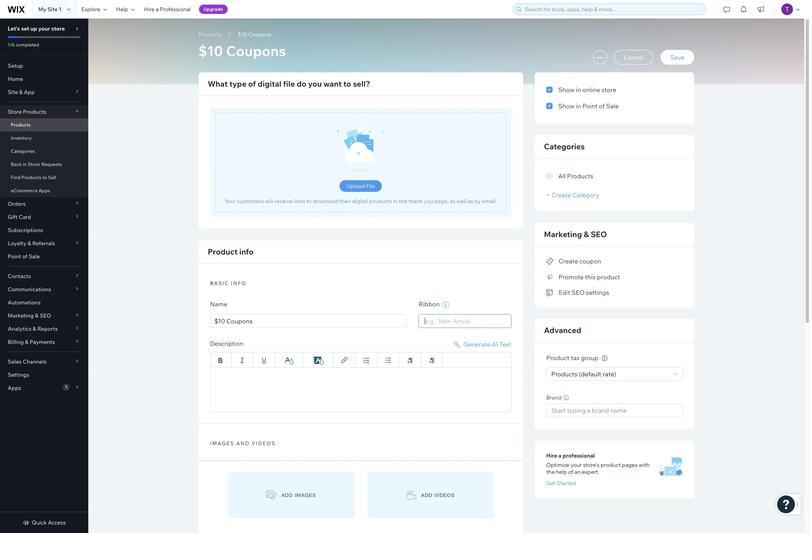 Task type: locate. For each thing, give the bounding box(es) containing it.
1 horizontal spatial products link
[[195, 31, 225, 38]]

product for product tax group
[[546, 354, 569, 362]]

0 vertical spatial you
[[308, 79, 322, 89]]

videos icon image
[[406, 491, 417, 501]]

of right type
[[248, 79, 256, 89]]

contacts
[[8, 273, 31, 280]]

& inside $10 coupons form
[[584, 230, 589, 239]]

hire a professional
[[546, 453, 595, 460]]

products
[[369, 198, 392, 205]]

& for billing & payments popup button
[[25, 339, 28, 346]]

0 horizontal spatial a
[[156, 6, 159, 13]]

products right all
[[567, 172, 593, 180]]

2 add from the left
[[421, 493, 433, 499]]

add for add videos
[[421, 493, 433, 499]]

apps down settings
[[8, 385, 21, 392]]

0 horizontal spatial products link
[[0, 119, 88, 132]]

1 vertical spatial the
[[546, 469, 555, 476]]

the left help
[[546, 469, 555, 476]]

0 vertical spatial store
[[51, 25, 65, 32]]

1 vertical spatial info
[[231, 280, 246, 287]]

& right loyalty
[[28, 240, 31, 247]]

1 horizontal spatial seo
[[572, 289, 585, 297]]

in right products
[[393, 198, 398, 205]]

0 horizontal spatial point
[[8, 253, 21, 260]]

& inside popup button
[[25, 339, 28, 346]]

1 vertical spatial product
[[601, 462, 621, 469]]

text
[[499, 341, 512, 349]]

a inside $10 coupons form
[[558, 453, 562, 460]]

and
[[236, 441, 250, 447]]

0 vertical spatial hire
[[144, 6, 154, 13]]

the left thank
[[399, 198, 407, 205]]

1/6
[[8, 42, 15, 48]]

your right up
[[38, 25, 50, 32]]

apps down find products to sell link
[[39, 188, 50, 194]]

inventory
[[11, 135, 32, 141]]

info up basic info
[[239, 247, 254, 257]]

gift card
[[8, 214, 31, 221]]

& inside dropdown button
[[35, 313, 39, 319]]

save
[[670, 53, 684, 61]]

of
[[248, 79, 256, 89], [599, 102, 605, 110], [22, 253, 27, 260], [568, 469, 573, 476]]

1 horizontal spatial marketing
[[544, 230, 582, 239]]

0 vertical spatial info
[[239, 247, 254, 257]]

pages
[[622, 462, 638, 469]]

1 vertical spatial site
[[8, 89, 18, 96]]

1 vertical spatial sale
[[29, 253, 40, 260]]

add
[[281, 493, 293, 499], [421, 493, 433, 499]]

product inside optimize your store's product pages with the help of an expert.
[[601, 462, 621, 469]]

product inside button
[[597, 273, 620, 281]]

info for basic info
[[231, 280, 246, 287]]

add for add images
[[281, 493, 293, 499]]

in down "show in online store"
[[576, 102, 581, 110]]

categories up all
[[544, 142, 585, 151]]

sale
[[606, 102, 619, 110], [29, 253, 40, 260]]

2 vertical spatial seo
[[40, 313, 51, 319]]

0 horizontal spatial the
[[399, 198, 407, 205]]

will
[[265, 198, 273, 205]]

get started
[[546, 480, 576, 487]]

0 horizontal spatial seo
[[40, 313, 51, 319]]

email.
[[482, 198, 497, 205]]

you
[[308, 79, 322, 89], [424, 198, 433, 205]]

0 horizontal spatial marketing
[[8, 313, 34, 319]]

1 horizontal spatial point
[[583, 102, 598, 110]]

& up analytics & reports
[[35, 313, 39, 319]]

0 horizontal spatial marketing & seo
[[8, 313, 51, 319]]

store inside sidebar element
[[51, 25, 65, 32]]

1 horizontal spatial product
[[546, 354, 569, 362]]

0 vertical spatial product
[[597, 273, 620, 281]]

edit seo settings
[[559, 289, 609, 297]]

you left page,
[[424, 198, 433, 205]]

to left 'sell'
[[42, 175, 47, 180]]

1 horizontal spatial digital
[[352, 198, 368, 205]]

with
[[639, 462, 650, 469]]

your
[[225, 198, 236, 205]]

a
[[156, 6, 159, 13], [558, 453, 562, 460]]

seo inside edit seo settings button
[[572, 289, 585, 297]]

0 vertical spatial digital
[[258, 79, 281, 89]]

0 vertical spatial products link
[[195, 31, 225, 38]]

product left pages
[[601, 462, 621, 469]]

1 vertical spatial coupons
[[226, 42, 286, 60]]

digital
[[258, 79, 281, 89], [352, 198, 368, 205]]

products up ecommerce apps
[[21, 175, 41, 180]]

0 vertical spatial site
[[47, 6, 58, 13]]

create right +
[[552, 191, 571, 199]]

0 horizontal spatial $10
[[198, 42, 223, 60]]

help
[[116, 6, 128, 13]]

0 horizontal spatial product
[[208, 247, 238, 257]]

store down my site 1
[[51, 25, 65, 32]]

1 horizontal spatial sale
[[606, 102, 619, 110]]

customers
[[237, 198, 264, 205]]

1 as from the left
[[450, 198, 455, 205]]

0 vertical spatial apps
[[39, 188, 50, 194]]

0 horizontal spatial 1
[[59, 6, 62, 13]]

a up optimize
[[558, 453, 562, 460]]

1 horizontal spatial your
[[571, 462, 582, 469]]

want
[[324, 79, 342, 89]]

1/6 completed
[[8, 42, 39, 48]]

1 vertical spatial show
[[558, 102, 575, 110]]

up
[[30, 25, 37, 32]]

show down "show in online store"
[[558, 102, 575, 110]]

0 horizontal spatial as
[[450, 198, 455, 205]]

1 vertical spatial hire
[[546, 453, 557, 460]]

1 down settings link
[[65, 385, 67, 390]]

marketing & seo inside $10 coupons form
[[544, 230, 607, 239]]

images
[[295, 493, 316, 499]]

0 vertical spatial your
[[38, 25, 50, 32]]

as left by
[[468, 198, 473, 205]]

marketing inside dropdown button
[[8, 313, 34, 319]]

home
[[8, 76, 23, 82]]

1 vertical spatial marketing
[[8, 313, 34, 319]]

point down loyalty
[[8, 253, 21, 260]]

1 vertical spatial marketing & seo
[[8, 313, 51, 319]]

in
[[576, 86, 581, 94], [576, 102, 581, 110], [23, 161, 27, 167], [393, 198, 398, 205]]

sale down loyalty & referrals
[[29, 253, 40, 260]]

channels
[[23, 359, 47, 366]]

gallery image
[[266, 491, 277, 501]]

to left sell?
[[343, 79, 351, 89]]

in left online
[[576, 86, 581, 94]]

0 vertical spatial a
[[156, 6, 159, 13]]

show for show in point of sale
[[558, 102, 575, 110]]

1 vertical spatial to
[[42, 175, 47, 180]]

product up basic
[[208, 247, 238, 257]]

marketing up create coupon button
[[544, 230, 582, 239]]

(default
[[579, 371, 601, 378]]

digital right their on the top of the page
[[352, 198, 368, 205]]

marketing & seo up analytics & reports
[[8, 313, 51, 319]]

settings
[[586, 289, 609, 297]]

app
[[24, 89, 35, 96]]

site & app button
[[0, 86, 88, 99]]

0 vertical spatial 1
[[59, 6, 62, 13]]

& inside 'dropdown button'
[[19, 89, 23, 96]]

1 horizontal spatial hire
[[546, 453, 557, 460]]

2 show from the top
[[558, 102, 575, 110]]

0 horizontal spatial your
[[38, 25, 50, 32]]

marketing & seo up create coupon button
[[544, 230, 607, 239]]

hire up optimize
[[546, 453, 557, 460]]

$10
[[238, 31, 247, 38], [198, 42, 223, 60]]

& left reports
[[33, 326, 36, 333]]

seo up coupon at the right of page
[[591, 230, 607, 239]]

what type of digital file do you want to sell?
[[208, 79, 370, 89]]

1 add from the left
[[281, 493, 293, 499]]

ecommerce
[[11, 188, 38, 194]]

1 vertical spatial point
[[8, 253, 21, 260]]

Add a product name text field
[[210, 314, 407, 328]]

digital left file
[[258, 79, 281, 89]]

info right basic
[[231, 280, 246, 287]]

1 horizontal spatial marketing & seo
[[544, 230, 607, 239]]

1 inside sidebar element
[[65, 385, 67, 390]]

of inside optimize your store's product pages with the help of an expert.
[[568, 469, 573, 476]]

products link
[[195, 31, 225, 38], [0, 119, 88, 132]]

professional
[[563, 453, 595, 460]]

products link down upgrade button at the top of the page
[[195, 31, 225, 38]]

0 horizontal spatial add
[[281, 493, 293, 499]]

& left app on the top left
[[19, 89, 23, 96]]

the
[[399, 198, 407, 205], [546, 469, 555, 476]]

create up "promote"
[[559, 258, 578, 265]]

seo
[[591, 230, 607, 239], [572, 289, 585, 297], [40, 313, 51, 319]]

site down home
[[8, 89, 18, 96]]

$10 coupons form
[[88, 19, 810, 534]]

products right the store
[[23, 108, 46, 115]]

a for professional
[[156, 6, 159, 13]]

create inside button
[[559, 258, 578, 265]]

1 vertical spatial product
[[546, 354, 569, 362]]

0 horizontal spatial site
[[8, 89, 18, 96]]

your down professional
[[571, 462, 582, 469]]

1 horizontal spatial 1
[[65, 385, 67, 390]]

0 vertical spatial $10
[[238, 31, 247, 38]]

of left an
[[568, 469, 573, 476]]

ribbon
[[419, 301, 441, 308]]

& up coupon at the right of page
[[584, 230, 589, 239]]

categories down inventory
[[11, 148, 35, 154]]

products link inside $10 coupons form
[[195, 31, 225, 38]]

0 horizontal spatial you
[[308, 79, 322, 89]]

categories link
[[0, 145, 88, 158]]

add right videos icon on the bottom of page
[[421, 493, 433, 499]]

in right the back
[[23, 161, 27, 167]]

0 horizontal spatial categories
[[11, 148, 35, 154]]

their
[[339, 198, 351, 205]]

generate ai text button
[[452, 340, 512, 349]]

1 horizontal spatial categories
[[544, 142, 585, 151]]

store right online
[[602, 86, 616, 94]]

0 vertical spatial sale
[[606, 102, 619, 110]]

sales channels
[[8, 359, 47, 366]]

product right this
[[597, 273, 620, 281]]

product tax group
[[546, 354, 600, 362]]

add right gallery "icon"
[[281, 493, 293, 499]]

payments
[[30, 339, 55, 346]]

hire inside $10 coupons form
[[546, 453, 557, 460]]

of down loyalty & referrals
[[22, 253, 27, 260]]

page,
[[434, 198, 449, 205]]

1 horizontal spatial add
[[421, 493, 433, 499]]

store
[[8, 108, 22, 115]]

back
[[11, 161, 22, 167]]

site right the "my"
[[47, 6, 58, 13]]

apps
[[39, 188, 50, 194], [8, 385, 21, 392]]

1 vertical spatial $10 coupons
[[198, 42, 286, 60]]

1 show from the top
[[558, 86, 575, 94]]

2 vertical spatial to
[[306, 198, 312, 205]]

all
[[558, 172, 566, 180]]

a left 'professional'
[[156, 6, 159, 13]]

0 horizontal spatial hire
[[144, 6, 154, 13]]

0 vertical spatial marketing
[[544, 230, 582, 239]]

false text field
[[210, 368, 512, 412]]

sale down "show in online store"
[[606, 102, 619, 110]]

1 vertical spatial you
[[424, 198, 433, 205]]

store products button
[[0, 105, 88, 119]]

point down online
[[583, 102, 598, 110]]

create
[[552, 191, 571, 199], [559, 258, 578, 265]]

download
[[313, 198, 338, 205]]

1 horizontal spatial apps
[[39, 188, 50, 194]]

product for product info
[[208, 247, 238, 257]]

1 vertical spatial $10
[[198, 42, 223, 60]]

seo down automations link
[[40, 313, 51, 319]]

to right links
[[306, 198, 312, 205]]

1 vertical spatial digital
[[352, 198, 368, 205]]

& right billing
[[25, 339, 28, 346]]

1 vertical spatial create
[[559, 258, 578, 265]]

coupons
[[248, 31, 271, 38], [226, 42, 286, 60]]

1 vertical spatial store
[[602, 86, 616, 94]]

0 vertical spatial marketing & seo
[[544, 230, 607, 239]]

0 vertical spatial show
[[558, 86, 575, 94]]

1 horizontal spatial as
[[468, 198, 473, 205]]

product left tax
[[546, 354, 569, 362]]

1 horizontal spatial store
[[602, 86, 616, 94]]

0 vertical spatial the
[[399, 198, 407, 205]]

hire right help button
[[144, 6, 154, 13]]

loyalty
[[8, 240, 26, 247]]

well
[[457, 198, 467, 205]]

sales channels button
[[0, 356, 88, 369]]

1 vertical spatial your
[[571, 462, 582, 469]]

name
[[210, 301, 227, 308]]

1 horizontal spatial the
[[546, 469, 555, 476]]

file
[[283, 79, 295, 89]]

brand
[[546, 395, 562, 402]]

1 vertical spatial 1
[[65, 385, 67, 390]]

seo right edit
[[572, 289, 585, 297]]

0 vertical spatial point
[[583, 102, 598, 110]]

products link down store products
[[0, 119, 88, 132]]

marketing up 'analytics' at the left bottom of page
[[8, 313, 34, 319]]

1 vertical spatial seo
[[572, 289, 585, 297]]

as left well
[[450, 198, 455, 205]]

basic
[[210, 280, 229, 287]]

0 horizontal spatial sale
[[29, 253, 40, 260]]

2 horizontal spatial seo
[[591, 230, 607, 239]]

1 vertical spatial apps
[[8, 385, 21, 392]]

you right "do"
[[308, 79, 322, 89]]

0 horizontal spatial store
[[51, 25, 65, 32]]

1 horizontal spatial you
[[424, 198, 433, 205]]

1 right the "my"
[[59, 6, 62, 13]]

show left online
[[558, 86, 575, 94]]

categories inside $10 coupons form
[[544, 142, 585, 151]]

in inside sidebar element
[[23, 161, 27, 167]]

0 horizontal spatial to
[[42, 175, 47, 180]]

0 vertical spatial to
[[343, 79, 351, 89]]

products up inventory
[[11, 122, 31, 128]]

1 horizontal spatial a
[[558, 453, 562, 460]]

show
[[558, 86, 575, 94], [558, 102, 575, 110]]

0 vertical spatial product
[[208, 247, 238, 257]]

1 vertical spatial a
[[558, 453, 562, 460]]

analytics & reports
[[8, 326, 58, 333]]

in for stock
[[23, 161, 27, 167]]

1 horizontal spatial to
[[306, 198, 312, 205]]

communications button
[[0, 283, 88, 296]]



Task type: describe. For each thing, give the bounding box(es) containing it.
of down online
[[599, 102, 605, 110]]

categories inside sidebar element
[[11, 148, 35, 154]]

0 horizontal spatial apps
[[8, 385, 21, 392]]

automations link
[[0, 296, 88, 309]]

sale inside $10 coupons form
[[606, 102, 619, 110]]

add images
[[281, 493, 316, 499]]

stock
[[28, 161, 40, 167]]

basic info
[[210, 280, 246, 287]]

quick
[[32, 520, 47, 527]]

promote coupon image
[[546, 258, 554, 265]]

seo inside marketing & seo dropdown button
[[40, 313, 51, 319]]

show in online store
[[558, 86, 616, 94]]

to inside sidebar element
[[42, 175, 47, 180]]

of inside point of sale link
[[22, 253, 27, 260]]

point of sale link
[[0, 250, 88, 263]]

marketing & seo inside dropdown button
[[8, 313, 51, 319]]

professional
[[160, 6, 191, 13]]

save button
[[661, 50, 694, 65]]

point inside $10 coupons form
[[583, 102, 598, 110]]

gift card button
[[0, 211, 88, 224]]

0 vertical spatial seo
[[591, 230, 607, 239]]

+
[[546, 191, 550, 199]]

Start typing a brand name field
[[549, 404, 680, 417]]

rate)
[[603, 371, 616, 378]]

quick access
[[32, 520, 66, 527]]

& for 'site & app' 'dropdown button' on the left of page
[[19, 89, 23, 96]]

hire for hire a professional
[[144, 6, 154, 13]]

hire a professional link
[[139, 0, 195, 19]]

a for professional
[[558, 453, 562, 460]]

settings link
[[0, 369, 88, 382]]

advanced
[[544, 326, 581, 336]]

do
[[297, 79, 306, 89]]

set
[[21, 25, 29, 32]]

upgrade button
[[199, 5, 228, 14]]

videos
[[252, 441, 276, 447]]

links
[[294, 198, 305, 205]]

what
[[208, 79, 228, 89]]

site inside 'site & app' 'dropdown button'
[[8, 89, 18, 96]]

add videos
[[421, 493, 455, 499]]

analytics
[[8, 326, 31, 333]]

& for analytics & reports dropdown button
[[33, 326, 36, 333]]

help button
[[111, 0, 139, 19]]

create coupon
[[559, 258, 601, 265]]

let's set up your store
[[8, 25, 65, 32]]

setup link
[[0, 59, 88, 72]]

expert.
[[582, 469, 599, 476]]

seo settings image
[[546, 290, 554, 297]]

ai
[[492, 341, 498, 349]]

explore
[[81, 6, 100, 13]]

info tooltip image
[[602, 356, 607, 362]]

marketing & seo button
[[0, 309, 88, 323]]

0 vertical spatial $10 coupons
[[238, 31, 271, 38]]

referrals
[[32, 240, 55, 247]]

2 horizontal spatial to
[[343, 79, 351, 89]]

products down upgrade button at the top of the page
[[198, 31, 221, 38]]

sell
[[48, 175, 56, 180]]

requests
[[41, 161, 62, 167]]

gift
[[8, 214, 17, 221]]

access
[[48, 520, 66, 527]]

point inside sidebar element
[[8, 253, 21, 260]]

products down product tax group
[[551, 371, 578, 378]]

optimize your store's product pages with the help of an expert.
[[546, 462, 650, 476]]

billing & payments
[[8, 339, 55, 346]]

group
[[581, 354, 598, 362]]

upload file button
[[340, 180, 382, 192]]

all products
[[558, 172, 593, 180]]

products (default rate)
[[551, 371, 616, 378]]

promote this product
[[559, 273, 620, 281]]

sale inside sidebar element
[[29, 253, 40, 260]]

tax
[[571, 354, 580, 362]]

2 as from the left
[[468, 198, 473, 205]]

in for point
[[576, 102, 581, 110]]

the inside optimize your store's product pages with the help of an expert.
[[546, 469, 555, 476]]

description
[[210, 340, 243, 348]]

0 vertical spatial create
[[552, 191, 571, 199]]

by
[[475, 198, 481, 205]]

upload
[[347, 183, 365, 190]]

promote this product button
[[546, 272, 620, 283]]

billing
[[8, 339, 24, 346]]

show in point of sale
[[558, 102, 619, 110]]

my site 1
[[38, 6, 62, 13]]

sell?
[[353, 79, 370, 89]]

& for loyalty & referrals dropdown button on the left top of page
[[28, 240, 31, 247]]

optimize
[[546, 462, 569, 469]]

inventory link
[[0, 132, 88, 145]]

started
[[557, 480, 576, 487]]

& for marketing & seo dropdown button
[[35, 313, 39, 319]]

find products to sell
[[11, 175, 56, 180]]

upload file
[[347, 183, 375, 190]]

loyalty & referrals
[[8, 240, 55, 247]]

promote image
[[546, 274, 554, 281]]

my
[[38, 6, 46, 13]]

online
[[583, 86, 600, 94]]

sidebar element
[[0, 19, 88, 534]]

card
[[19, 214, 31, 221]]

loyalty & referrals button
[[0, 237, 88, 250]]

setup
[[8, 62, 23, 69]]

help
[[556, 469, 567, 476]]

videos
[[434, 493, 455, 499]]

home link
[[0, 72, 88, 86]]

show for show in online store
[[558, 86, 575, 94]]

store products
[[8, 108, 46, 115]]

back in stock requests link
[[0, 158, 88, 171]]

automations
[[8, 299, 41, 306]]

0 horizontal spatial digital
[[258, 79, 281, 89]]

site & app
[[8, 89, 35, 96]]

communications
[[8, 286, 51, 293]]

Select box search field
[[425, 315, 505, 328]]

marketing inside $10 coupons form
[[544, 230, 582, 239]]

+ create category
[[546, 191, 599, 199]]

products inside popup button
[[23, 108, 46, 115]]

your inside sidebar element
[[38, 25, 50, 32]]

your customers will receive links to download their digital products in the thank you page, as well as by email.
[[225, 198, 497, 205]]

your inside optimize your store's product pages with the help of an expert.
[[571, 462, 582, 469]]

sales
[[8, 359, 22, 366]]

subscriptions
[[8, 227, 43, 234]]

generate
[[463, 341, 491, 349]]

in for online
[[576, 86, 581, 94]]

info for product info
[[239, 247, 254, 257]]

images
[[210, 441, 234, 447]]

hire for hire a professional
[[546, 453, 557, 460]]

subscriptions link
[[0, 224, 88, 237]]

1 vertical spatial products link
[[0, 119, 88, 132]]

0 vertical spatial coupons
[[248, 31, 271, 38]]

cancel button
[[614, 50, 653, 65]]

store inside $10 coupons form
[[602, 86, 616, 94]]

1 horizontal spatial site
[[47, 6, 58, 13]]

Search for tools, apps, help & more... field
[[522, 4, 704, 15]]

contacts button
[[0, 270, 88, 283]]

1 horizontal spatial $10
[[238, 31, 247, 38]]



Task type: vqa. For each thing, say whether or not it's contained in the screenshot.
Customize Inner Background Customize
no



